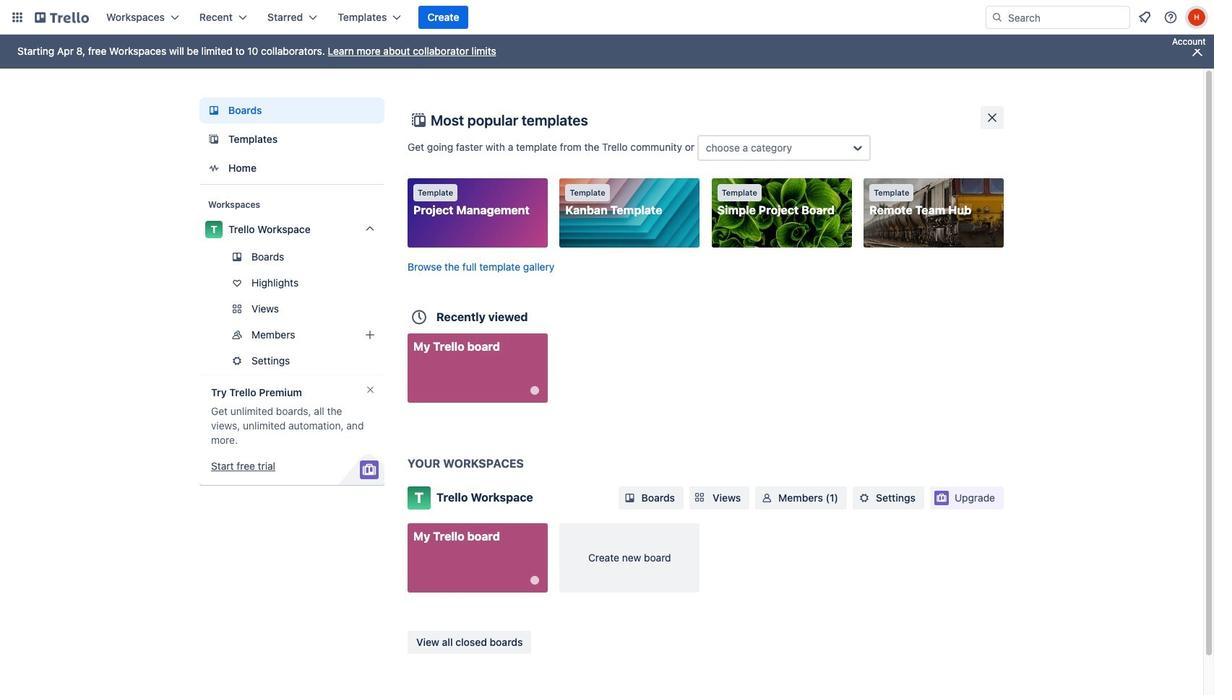 Task type: describe. For each thing, give the bounding box(es) containing it.
howard (howard38800628) image
[[1188, 9, 1205, 26]]

Search field
[[1003, 7, 1130, 27]]

search image
[[992, 12, 1003, 23]]

open information menu image
[[1164, 10, 1178, 25]]

1 sm image from the left
[[623, 491, 637, 506]]

back to home image
[[35, 6, 89, 29]]



Task type: locate. For each thing, give the bounding box(es) containing it.
1 horizontal spatial sm image
[[760, 491, 774, 506]]

0 notifications image
[[1136, 9, 1153, 26]]

tooltip
[[1168, 35, 1210, 49]]

3 sm image from the left
[[857, 491, 872, 506]]

primary element
[[0, 0, 1214, 35]]

1 vertical spatial there is new activity on this board. image
[[530, 577, 539, 585]]

0 horizontal spatial sm image
[[623, 491, 637, 506]]

board image
[[205, 102, 223, 119]]

2 sm image from the left
[[760, 491, 774, 506]]

2 there is new activity on this board. image from the top
[[530, 577, 539, 585]]

home image
[[205, 160, 223, 177]]

sm image
[[623, 491, 637, 506], [760, 491, 774, 506], [857, 491, 872, 506]]

there is new activity on this board. image
[[530, 386, 539, 395], [530, 577, 539, 585]]

template board image
[[205, 131, 223, 148]]

2 horizontal spatial sm image
[[857, 491, 872, 506]]

add image
[[361, 327, 379, 344]]

0 vertical spatial there is new activity on this board. image
[[530, 386, 539, 395]]

1 there is new activity on this board. image from the top
[[530, 386, 539, 395]]



Task type: vqa. For each thing, say whether or not it's contained in the screenshot.
Open information menu icon
yes



